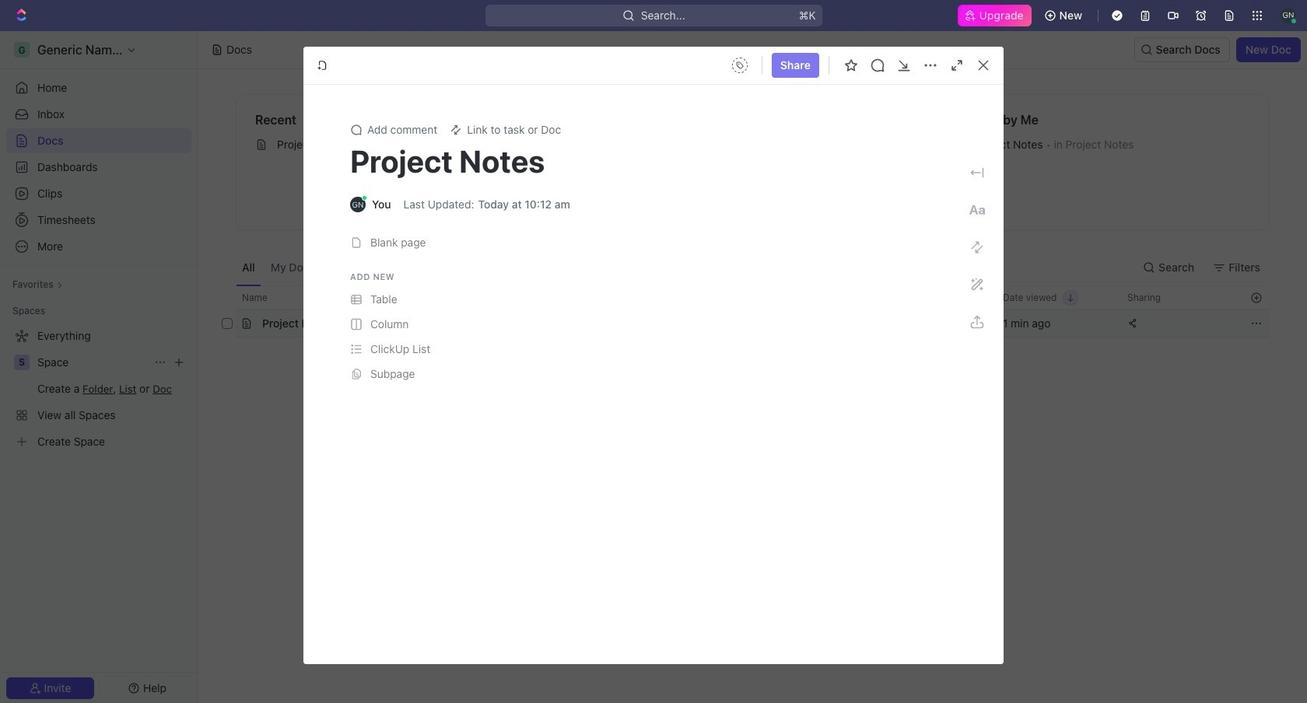 Task type: vqa. For each thing, say whether or not it's contained in the screenshot.
leftmost column header
yes



Task type: locate. For each thing, give the bounding box(es) containing it.
tab list
[[236, 249, 622, 286]]

dropdown menu image
[[728, 53, 753, 78]]

2 column header from the left
[[870, 286, 994, 311]]

1 horizontal spatial column header
[[870, 286, 994, 311]]

column header
[[219, 286, 236, 311], [870, 286, 994, 311]]

table
[[219, 286, 1271, 338]]

cell
[[870, 311, 994, 337]]

sidebar navigation
[[0, 31, 199, 704]]

row
[[219, 286, 1271, 311], [219, 310, 1271, 338]]

0 horizontal spatial column header
[[219, 286, 236, 311]]



Task type: describe. For each thing, give the bounding box(es) containing it.
1 column header from the left
[[219, 286, 236, 311]]

1 row from the top
[[219, 286, 1271, 311]]

2 row from the top
[[219, 310, 1271, 338]]

space, , element
[[14, 355, 30, 371]]



